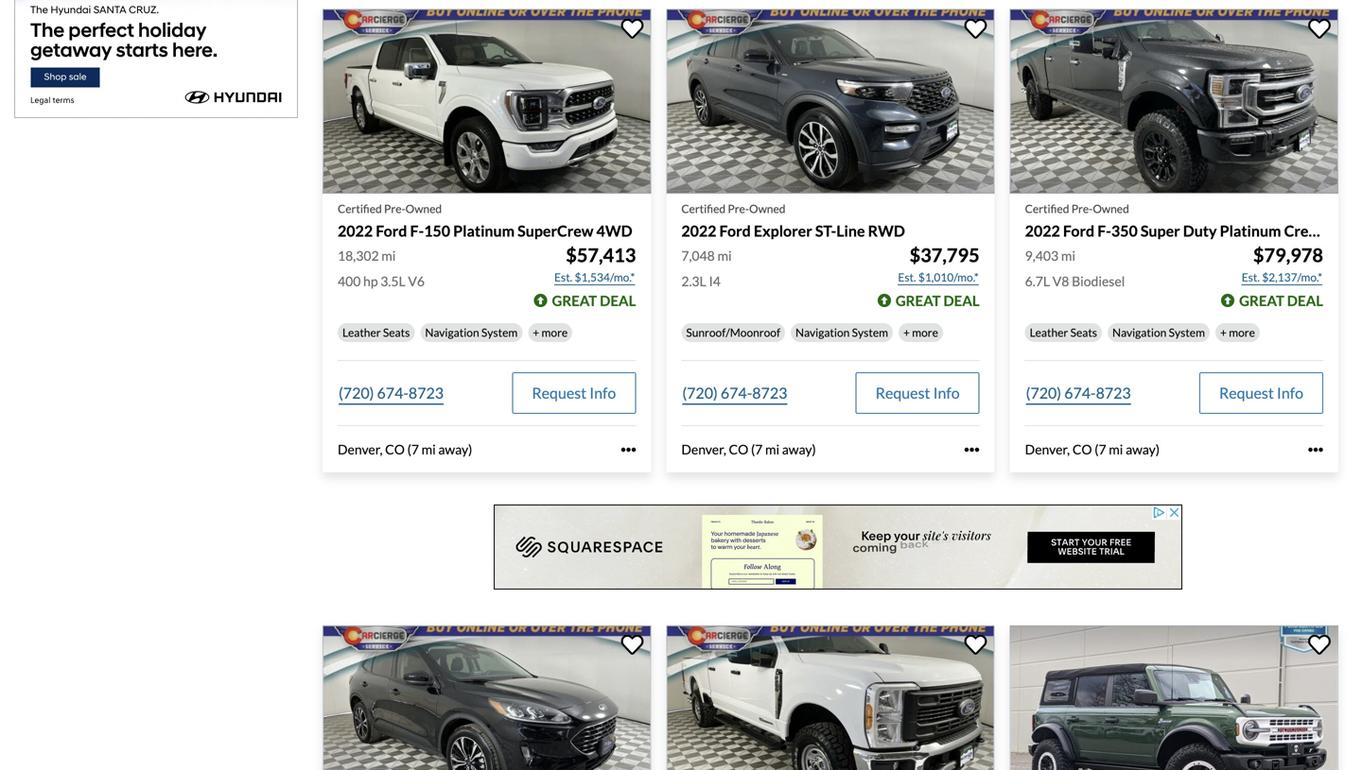 Task type: locate. For each thing, give the bounding box(es) containing it.
ford inside certified pre-owned 2022 ford f-350 super duty platinum crew cab 4w
[[1063, 222, 1095, 240]]

3 (720) from the left
[[1026, 384, 1061, 403]]

f- inside certified pre-owned 2022 ford f-150 platinum supercrew 4wd
[[410, 222, 424, 240]]

3 request info button from the left
[[1199, 373, 1323, 415]]

2 (720) 674-8723 button from the left
[[681, 373, 788, 415]]

0 horizontal spatial leather seats
[[342, 326, 410, 340]]

2 horizontal spatial great deal
[[1239, 292, 1323, 310]]

1 deal from the left
[[600, 292, 636, 310]]

ford
[[376, 222, 407, 240], [719, 222, 751, 240], [1063, 222, 1095, 240]]

system
[[481, 326, 518, 340], [852, 326, 888, 340], [1169, 326, 1205, 340]]

2 request info from the left
[[876, 384, 960, 403]]

3 owned from the left
[[1093, 202, 1129, 216]]

1 denver, from the left
[[338, 442, 383, 458]]

1 horizontal spatial (720)
[[682, 384, 718, 403]]

2 674- from the left
[[721, 384, 752, 403]]

est. $2,137/mo.* button
[[1241, 268, 1323, 287]]

0 horizontal spatial +
[[533, 326, 539, 340]]

2 denver, from the left
[[681, 442, 726, 458]]

$37,795
[[910, 244, 980, 267]]

0 vertical spatial advertisement region
[[14, 0, 298, 118]]

3 away) from the left
[[1126, 442, 1160, 458]]

2 horizontal spatial (720) 674-8723 button
[[1025, 373, 1132, 415]]

owned inside certified pre-owned 2022 ford explorer st-line rwd
[[749, 202, 786, 216]]

3 denver, co (7 mi away) from the left
[[1025, 442, 1160, 458]]

3 great deal from the left
[[1239, 292, 1323, 310]]

1 leather seats from the left
[[342, 326, 410, 340]]

2 pre- from the left
[[728, 202, 749, 216]]

away) for $79,978
[[1126, 442, 1160, 458]]

2 horizontal spatial 2022
[[1025, 222, 1060, 240]]

platinum right 150
[[453, 222, 515, 240]]

1 horizontal spatial great
[[896, 292, 941, 310]]

$79,978
[[1253, 244, 1323, 267]]

+ for $57,413
[[533, 326, 539, 340]]

3 navigation system from the left
[[1112, 326, 1205, 340]]

1 horizontal spatial away)
[[782, 442, 816, 458]]

more down "est. $1,534/mo.*" button
[[542, 326, 568, 340]]

est. left the $2,137/mo.*
[[1242, 271, 1260, 284]]

2 + from the left
[[903, 326, 910, 340]]

2 horizontal spatial deal
[[1287, 292, 1323, 310]]

0 horizontal spatial (720)
[[339, 384, 374, 403]]

great for $57,413
[[552, 292, 597, 310]]

deal down $1,010/mo.*
[[944, 292, 980, 310]]

2 horizontal spatial denver,
[[1025, 442, 1070, 458]]

3 request info from the left
[[1219, 384, 1304, 403]]

great
[[552, 292, 597, 310], [896, 292, 941, 310], [1239, 292, 1285, 310]]

pre- up 9,403 mi 6.7l v8 biodiesel
[[1071, 202, 1093, 216]]

0 horizontal spatial co
[[385, 442, 405, 458]]

denver, co (7 mi away)
[[338, 442, 472, 458], [681, 442, 816, 458], [1025, 442, 1160, 458]]

navigation
[[425, 326, 479, 340], [796, 326, 850, 340], [1112, 326, 1167, 340]]

2 horizontal spatial co
[[1073, 442, 1092, 458]]

great down est. $1,010/mo.* button in the top right of the page
[[896, 292, 941, 310]]

2 horizontal spatial navigation system
[[1112, 326, 1205, 340]]

1 + from the left
[[533, 326, 539, 340]]

more
[[542, 326, 568, 340], [912, 326, 938, 340], [1229, 326, 1255, 340]]

0 horizontal spatial (7
[[407, 442, 419, 458]]

certified for $79,978
[[1025, 202, 1069, 216]]

(7
[[407, 442, 419, 458], [751, 442, 763, 458], [1095, 442, 1106, 458]]

mi
[[381, 248, 396, 264], [717, 248, 732, 264], [1061, 248, 1075, 264], [422, 442, 436, 458], [765, 442, 780, 458], [1109, 442, 1123, 458]]

sunroof/moonroof
[[686, 326, 780, 340]]

1 request info from the left
[[532, 384, 616, 403]]

1 horizontal spatial ford
[[719, 222, 751, 240]]

seats down "3.5l"
[[383, 326, 410, 340]]

(720) 674-8723 button
[[338, 373, 445, 415], [681, 373, 788, 415], [1025, 373, 1132, 415]]

$57,413 est. $1,534/mo.*
[[554, 244, 636, 284]]

pre- inside certified pre-owned 2022 ford f-150 platinum supercrew 4wd
[[384, 202, 405, 216]]

1 (720) 674-8723 from the left
[[339, 384, 444, 403]]

owned for $57,413
[[405, 202, 442, 216]]

pre- inside certified pre-owned 2022 ford explorer st-line rwd
[[728, 202, 749, 216]]

platinum
[[453, 222, 515, 240], [1220, 222, 1281, 240]]

2 2022 from the left
[[681, 222, 717, 240]]

1 co from the left
[[385, 442, 405, 458]]

navigation for $79,978
[[1112, 326, 1167, 340]]

1 great deal from the left
[[552, 292, 636, 310]]

advertisement region
[[14, 0, 298, 118], [494, 505, 1182, 590]]

1 horizontal spatial f-
[[1097, 222, 1111, 240]]

0 horizontal spatial denver,
[[338, 442, 383, 458]]

1 horizontal spatial system
[[852, 326, 888, 340]]

3 (720) 674-8723 from the left
[[1026, 384, 1131, 403]]

ellipsis h image
[[621, 443, 636, 458], [965, 443, 980, 458]]

est. left $1,534/mo.*
[[554, 271, 573, 284]]

f- for $57,413
[[410, 222, 424, 240]]

request for $79,978
[[1219, 384, 1274, 403]]

7,048
[[681, 248, 715, 264]]

certified inside certified pre-owned 2022 ford f-350 super duty platinum crew cab 4w
[[1025, 202, 1069, 216]]

3 674- from the left
[[1064, 384, 1096, 403]]

ford inside certified pre-owned 2022 ford f-150 platinum supercrew 4wd
[[376, 222, 407, 240]]

away)
[[438, 442, 472, 458], [782, 442, 816, 458], [1126, 442, 1160, 458]]

1 leather from the left
[[342, 326, 381, 340]]

2 great deal from the left
[[896, 292, 980, 310]]

navigation system
[[425, 326, 518, 340], [796, 326, 888, 340], [1112, 326, 1205, 340]]

1 navigation system from the left
[[425, 326, 518, 340]]

owned up 350
[[1093, 202, 1129, 216]]

leather down 6.7l
[[1030, 326, 1068, 340]]

2 horizontal spatial denver, co (7 mi away)
[[1025, 442, 1160, 458]]

+ more
[[533, 326, 568, 340], [903, 326, 938, 340], [1220, 326, 1255, 340]]

2 (720) from the left
[[682, 384, 718, 403]]

1 request info button from the left
[[512, 373, 636, 415]]

pre- inside certified pre-owned 2022 ford f-350 super duty platinum crew cab 4w
[[1071, 202, 1093, 216]]

674-
[[377, 384, 409, 403], [721, 384, 752, 403], [1064, 384, 1096, 403]]

9,403 mi 6.7l v8 biodiesel
[[1025, 248, 1125, 290]]

1 horizontal spatial ellipsis h image
[[965, 443, 980, 458]]

0 horizontal spatial seats
[[383, 326, 410, 340]]

2 est. from the left
[[898, 271, 916, 284]]

1 horizontal spatial 674-
[[721, 384, 752, 403]]

2 co from the left
[[729, 442, 748, 458]]

3 pre- from the left
[[1071, 202, 1093, 216]]

1 more from the left
[[542, 326, 568, 340]]

2 horizontal spatial certified
[[1025, 202, 1069, 216]]

1 horizontal spatial 8723
[[752, 384, 787, 403]]

1 ford from the left
[[376, 222, 407, 240]]

0 horizontal spatial 8723
[[409, 384, 444, 403]]

2 away) from the left
[[782, 442, 816, 458]]

deal down $1,534/mo.*
[[600, 292, 636, 310]]

great for $37,795
[[896, 292, 941, 310]]

0 horizontal spatial denver, co (7 mi away)
[[338, 442, 472, 458]]

0 horizontal spatial est.
[[554, 271, 573, 284]]

pre- for $37,795
[[728, 202, 749, 216]]

2 deal from the left
[[944, 292, 980, 310]]

f- up v6
[[410, 222, 424, 240]]

1 system from the left
[[481, 326, 518, 340]]

great down "est. $1,534/mo.*" button
[[552, 292, 597, 310]]

certified
[[338, 202, 382, 216], [681, 202, 726, 216], [1025, 202, 1069, 216]]

2 horizontal spatial ford
[[1063, 222, 1095, 240]]

1 horizontal spatial pre-
[[728, 202, 749, 216]]

2 horizontal spatial more
[[1229, 326, 1255, 340]]

platinum inside certified pre-owned 2022 ford f-150 platinum supercrew 4wd
[[453, 222, 515, 240]]

1 horizontal spatial (720) 674-8723 button
[[681, 373, 788, 415]]

$1,010/mo.*
[[918, 271, 979, 284]]

1 horizontal spatial + more
[[903, 326, 938, 340]]

0 horizontal spatial ford
[[376, 222, 407, 240]]

7,048 mi 2.3l i4
[[681, 248, 732, 290]]

0 horizontal spatial 674-
[[377, 384, 409, 403]]

0 horizontal spatial info
[[590, 384, 616, 403]]

certified inside certified pre-owned 2022 ford f-150 platinum supercrew 4wd
[[338, 202, 382, 216]]

8723
[[409, 384, 444, 403], [752, 384, 787, 403], [1096, 384, 1131, 403]]

2022 for $57,413
[[338, 222, 373, 240]]

+ more down est. $1,010/mo.* button in the top right of the page
[[903, 326, 938, 340]]

1 horizontal spatial leather
[[1030, 326, 1068, 340]]

certified pre-owned 2022 ford f-150 platinum supercrew 4wd
[[338, 202, 632, 240]]

1 horizontal spatial platinum
[[1220, 222, 1281, 240]]

leather seats down v8
[[1030, 326, 1097, 340]]

8723 for $79,978
[[1096, 384, 1131, 403]]

2 8723 from the left
[[752, 384, 787, 403]]

0 horizontal spatial f-
[[410, 222, 424, 240]]

denver,
[[338, 442, 383, 458], [681, 442, 726, 458], [1025, 442, 1070, 458]]

request info button
[[512, 373, 636, 415], [856, 373, 980, 415], [1199, 373, 1323, 415]]

1 horizontal spatial 2022
[[681, 222, 717, 240]]

0 horizontal spatial (720) 674-8723
[[339, 384, 444, 403]]

+ more down est. $2,137/mo.* "button" on the right top of page
[[1220, 326, 1255, 340]]

request for $57,413
[[532, 384, 587, 403]]

1 owned from the left
[[405, 202, 442, 216]]

request info button for $79,978
[[1199, 373, 1323, 415]]

0 horizontal spatial (720) 674-8723 button
[[338, 373, 445, 415]]

1 horizontal spatial request
[[876, 384, 930, 403]]

co for $37,795
[[729, 442, 748, 458]]

0 horizontal spatial navigation system
[[425, 326, 518, 340]]

2 horizontal spatial request
[[1219, 384, 1274, 403]]

2 horizontal spatial great
[[1239, 292, 1285, 310]]

1 navigation from the left
[[425, 326, 479, 340]]

owned up 150
[[405, 202, 442, 216]]

1 horizontal spatial great deal
[[896, 292, 980, 310]]

2 ford from the left
[[719, 222, 751, 240]]

certified for $57,413
[[338, 202, 382, 216]]

1 horizontal spatial owned
[[749, 202, 786, 216]]

1 seats from the left
[[383, 326, 410, 340]]

2 platinum from the left
[[1220, 222, 1281, 240]]

2 ellipsis h image from the left
[[965, 443, 980, 458]]

2 horizontal spatial request info button
[[1199, 373, 1323, 415]]

0 horizontal spatial request
[[532, 384, 587, 403]]

certified inside certified pre-owned 2022 ford explorer st-line rwd
[[681, 202, 726, 216]]

3 great from the left
[[1239, 292, 1285, 310]]

1 horizontal spatial leather seats
[[1030, 326, 1097, 340]]

1 horizontal spatial deal
[[944, 292, 980, 310]]

1 platinum from the left
[[453, 222, 515, 240]]

3 denver, from the left
[[1025, 442, 1070, 458]]

seats down "biodiesel"
[[1070, 326, 1097, 340]]

1 + more from the left
[[533, 326, 568, 340]]

1 horizontal spatial advertisement region
[[494, 505, 1182, 590]]

certified up 7,048
[[681, 202, 726, 216]]

leather seats down hp
[[342, 326, 410, 340]]

leather
[[342, 326, 381, 340], [1030, 326, 1068, 340]]

3 co from the left
[[1073, 442, 1092, 458]]

2022 up 9,403
[[1025, 222, 1060, 240]]

line
[[836, 222, 865, 240]]

super
[[1141, 222, 1180, 240]]

2 horizontal spatial navigation
[[1112, 326, 1167, 340]]

674- for $57,413
[[377, 384, 409, 403]]

deal for $79,978
[[1287, 292, 1323, 310]]

2 horizontal spatial (720) 674-8723
[[1026, 384, 1131, 403]]

f- inside certified pre-owned 2022 ford f-350 super duty platinum crew cab 4w
[[1097, 222, 1111, 240]]

est. for $79,978
[[1242, 271, 1260, 284]]

0 horizontal spatial deal
[[600, 292, 636, 310]]

1 horizontal spatial seats
[[1070, 326, 1097, 340]]

400
[[338, 274, 361, 290]]

2 info from the left
[[933, 384, 960, 403]]

leather down hp
[[342, 326, 381, 340]]

navigation system for $37,795
[[796, 326, 888, 340]]

1 horizontal spatial request info
[[876, 384, 960, 403]]

3 request from the left
[[1219, 384, 1274, 403]]

350
[[1111, 222, 1138, 240]]

8723 for $37,795
[[752, 384, 787, 403]]

0 horizontal spatial leather
[[342, 326, 381, 340]]

f-
[[410, 222, 424, 240], [1097, 222, 1111, 240]]

ford up 18,302 mi 400 hp 3.5l v6
[[376, 222, 407, 240]]

platinum up the $79,978
[[1220, 222, 1281, 240]]

$57,413
[[566, 244, 636, 267]]

leather for $57,413
[[342, 326, 381, 340]]

est. inside $37,795 est. $1,010/mo.*
[[898, 271, 916, 284]]

2 horizontal spatial owned
[[1093, 202, 1129, 216]]

0 horizontal spatial more
[[542, 326, 568, 340]]

1 denver, co (7 mi away) from the left
[[338, 442, 472, 458]]

2 great from the left
[[896, 292, 941, 310]]

3 + from the left
[[1220, 326, 1227, 340]]

2 owned from the left
[[749, 202, 786, 216]]

3 est. from the left
[[1242, 271, 1260, 284]]

2 horizontal spatial + more
[[1220, 326, 1255, 340]]

co
[[385, 442, 405, 458], [729, 442, 748, 458], [1073, 442, 1092, 458]]

certified up 18,302
[[338, 202, 382, 216]]

est. left $1,010/mo.*
[[898, 271, 916, 284]]

navigation for $37,795
[[796, 326, 850, 340]]

deal
[[600, 292, 636, 310], [944, 292, 980, 310], [1287, 292, 1323, 310]]

1 (720) from the left
[[339, 384, 374, 403]]

0 horizontal spatial navigation
[[425, 326, 479, 340]]

2022 for $79,978
[[1025, 222, 1060, 240]]

leather seats
[[342, 326, 410, 340], [1030, 326, 1097, 340]]

1 horizontal spatial request info button
[[856, 373, 980, 415]]

8723 for $57,413
[[409, 384, 444, 403]]

3 (720) 674-8723 button from the left
[[1025, 373, 1132, 415]]

ford for $79,978
[[1063, 222, 1095, 240]]

1 8723 from the left
[[409, 384, 444, 403]]

3 + more from the left
[[1220, 326, 1255, 340]]

1 horizontal spatial denver,
[[681, 442, 726, 458]]

system for $79,978
[[1169, 326, 1205, 340]]

1 (720) 674-8723 button from the left
[[338, 373, 445, 415]]

0 horizontal spatial + more
[[533, 326, 568, 340]]

hp
[[363, 274, 378, 290]]

pre- up 7,048 mi 2.3l i4
[[728, 202, 749, 216]]

(720) 674-8723
[[339, 384, 444, 403], [682, 384, 787, 403], [1026, 384, 1131, 403]]

1 2022 from the left
[[338, 222, 373, 240]]

3 (7 from the left
[[1095, 442, 1106, 458]]

system for $57,413
[[481, 326, 518, 340]]

request info
[[532, 384, 616, 403], [876, 384, 960, 403], [1219, 384, 1304, 403]]

request
[[532, 384, 587, 403], [876, 384, 930, 403], [1219, 384, 1274, 403]]

info
[[590, 384, 616, 403], [933, 384, 960, 403], [1277, 384, 1304, 403]]

(720) 674-8723 button for $57,413
[[338, 373, 445, 415]]

+ more for $57,413
[[533, 326, 568, 340]]

certified pre-owned 2022 ford explorer st-line rwd
[[681, 202, 905, 240]]

2022 inside certified pre-owned 2022 ford f-150 platinum supercrew 4wd
[[338, 222, 373, 240]]

owned inside certified pre-owned 2022 ford f-150 platinum supercrew 4wd
[[405, 202, 442, 216]]

2 + more from the left
[[903, 326, 938, 340]]

1 ellipsis h image from the left
[[621, 443, 636, 458]]

ford up 7,048 mi 2.3l i4
[[719, 222, 751, 240]]

2 leather from the left
[[1030, 326, 1068, 340]]

pre- up 18,302 mi 400 hp 3.5l v6
[[384, 202, 405, 216]]

co for $57,413
[[385, 442, 405, 458]]

3.5l
[[381, 274, 406, 290]]

2 request from the left
[[876, 384, 930, 403]]

est.
[[554, 271, 573, 284], [898, 271, 916, 284], [1242, 271, 1260, 284]]

more down est. $1,010/mo.* button in the top right of the page
[[912, 326, 938, 340]]

3 certified from the left
[[1025, 202, 1069, 216]]

1 674- from the left
[[377, 384, 409, 403]]

2022 up 7,048
[[681, 222, 717, 240]]

2 navigation from the left
[[796, 326, 850, 340]]

1 horizontal spatial navigation
[[796, 326, 850, 340]]

+
[[533, 326, 539, 340], [903, 326, 910, 340], [1220, 326, 1227, 340]]

st-
[[815, 222, 836, 240]]

0 horizontal spatial great deal
[[552, 292, 636, 310]]

4w
[[1353, 222, 1362, 240]]

2 horizontal spatial (720)
[[1026, 384, 1061, 403]]

(720) for $79,978
[[1026, 384, 1061, 403]]

3 deal from the left
[[1287, 292, 1323, 310]]

2 horizontal spatial away)
[[1126, 442, 1160, 458]]

1 request from the left
[[532, 384, 587, 403]]

2022 inside certified pre-owned 2022 ford explorer st-line rwd
[[681, 222, 717, 240]]

seats for $79,978
[[1070, 326, 1097, 340]]

1 horizontal spatial (7
[[751, 442, 763, 458]]

1 f- from the left
[[410, 222, 424, 240]]

1 horizontal spatial co
[[729, 442, 748, 458]]

2 f- from the left
[[1097, 222, 1111, 240]]

3 navigation from the left
[[1112, 326, 1167, 340]]

1 horizontal spatial (720) 674-8723
[[682, 384, 787, 403]]

more down est. $2,137/mo.* "button" on the right top of page
[[1229, 326, 1255, 340]]

ford inside certified pre-owned 2022 ford explorer st-line rwd
[[719, 222, 751, 240]]

+ more for $79,978
[[1220, 326, 1255, 340]]

great deal down est. $2,137/mo.* "button" on the right top of page
[[1239, 292, 1323, 310]]

2 (720) 674-8723 from the left
[[682, 384, 787, 403]]

2 horizontal spatial est.
[[1242, 271, 1260, 284]]

owned inside certified pre-owned 2022 ford f-350 super duty platinum crew cab 4w
[[1093, 202, 1129, 216]]

(720) 674-8723 for $37,795
[[682, 384, 787, 403]]

0 horizontal spatial pre-
[[384, 202, 405, 216]]

3 info from the left
[[1277, 384, 1304, 403]]

pre-
[[384, 202, 405, 216], [728, 202, 749, 216], [1071, 202, 1093, 216]]

2022 inside certified pre-owned 2022 ford f-350 super duty platinum crew cab 4w
[[1025, 222, 1060, 240]]

1 info from the left
[[590, 384, 616, 403]]

1 horizontal spatial +
[[903, 326, 910, 340]]

2 more from the left
[[912, 326, 938, 340]]

ellipsis h image
[[1308, 443, 1323, 458]]

0 horizontal spatial owned
[[405, 202, 442, 216]]

$2,137/mo.*
[[1262, 271, 1322, 284]]

0 horizontal spatial ellipsis h image
[[621, 443, 636, 458]]

1 est. from the left
[[554, 271, 573, 284]]

1 certified from the left
[[338, 202, 382, 216]]

(720) 674-8723 for $57,413
[[339, 384, 444, 403]]

navigation system for $79,978
[[1112, 326, 1205, 340]]

0 horizontal spatial platinum
[[453, 222, 515, 240]]

2 horizontal spatial system
[[1169, 326, 1205, 340]]

seats
[[383, 326, 410, 340], [1070, 326, 1097, 340]]

1 vertical spatial advertisement region
[[494, 505, 1182, 590]]

0 horizontal spatial away)
[[438, 442, 472, 458]]

2 denver, co (7 mi away) from the left
[[681, 442, 816, 458]]

3 more from the left
[[1229, 326, 1255, 340]]

1 great from the left
[[552, 292, 597, 310]]

0 horizontal spatial request info
[[532, 384, 616, 403]]

owned up the explorer
[[749, 202, 786, 216]]

18,302 mi 400 hp 3.5l v6
[[338, 248, 425, 290]]

18,302
[[338, 248, 379, 264]]

v6
[[408, 274, 425, 290]]

3 2022 from the left
[[1025, 222, 1060, 240]]

2 request info button from the left
[[856, 373, 980, 415]]

est. inside '$79,978 est. $2,137/mo.*'
[[1242, 271, 1260, 284]]

deal down the $2,137/mo.*
[[1287, 292, 1323, 310]]

2 horizontal spatial request info
[[1219, 384, 1304, 403]]

ford up 9,403 mi 6.7l v8 biodiesel
[[1063, 222, 1095, 240]]

1 horizontal spatial denver, co (7 mi away)
[[681, 442, 816, 458]]

+ for $79,978
[[1220, 326, 1227, 340]]

3 system from the left
[[1169, 326, 1205, 340]]

2 leather seats from the left
[[1030, 326, 1097, 340]]

0 horizontal spatial great
[[552, 292, 597, 310]]

f- up 9,403 mi 6.7l v8 biodiesel
[[1097, 222, 1111, 240]]

est. for $37,795
[[898, 271, 916, 284]]

1 away) from the left
[[438, 442, 472, 458]]

2022 for $37,795
[[681, 222, 717, 240]]

denver, co (7 mi away) for $57,413
[[338, 442, 472, 458]]

1 (7 from the left
[[407, 442, 419, 458]]

request for $37,795
[[876, 384, 930, 403]]

1 horizontal spatial certified
[[681, 202, 726, 216]]

2 horizontal spatial info
[[1277, 384, 1304, 403]]

2 system from the left
[[852, 326, 888, 340]]

certified up 9,403
[[1025, 202, 1069, 216]]

2 horizontal spatial (7
[[1095, 442, 1106, 458]]

2 seats from the left
[[1070, 326, 1097, 340]]

0 horizontal spatial request info button
[[512, 373, 636, 415]]

2 horizontal spatial 8723
[[1096, 384, 1131, 403]]

0 horizontal spatial 2022
[[338, 222, 373, 240]]

duty
[[1183, 222, 1217, 240]]

great down est. $2,137/mo.* "button" on the right top of page
[[1239, 292, 1285, 310]]

150
[[424, 222, 450, 240]]

1 horizontal spatial info
[[933, 384, 960, 403]]

great deal down est. $1,010/mo.* button in the top right of the page
[[896, 292, 980, 310]]

0 horizontal spatial system
[[481, 326, 518, 340]]

great deal down "est. $1,534/mo.*" button
[[552, 292, 636, 310]]

great deal
[[552, 292, 636, 310], [896, 292, 980, 310], [1239, 292, 1323, 310]]

3 ford from the left
[[1063, 222, 1095, 240]]

mi inside 9,403 mi 6.7l v8 biodiesel
[[1061, 248, 1075, 264]]

certified for $37,795
[[681, 202, 726, 216]]

+ more down "est. $1,534/mo.*" button
[[533, 326, 568, 340]]

2 certified from the left
[[681, 202, 726, 216]]

$37,795 est. $1,010/mo.*
[[898, 244, 980, 284]]

2 horizontal spatial +
[[1220, 326, 1227, 340]]

2 (7 from the left
[[751, 442, 763, 458]]

1 horizontal spatial more
[[912, 326, 938, 340]]

2 horizontal spatial 674-
[[1064, 384, 1096, 403]]

(720)
[[339, 384, 374, 403], [682, 384, 718, 403], [1026, 384, 1061, 403]]

2 navigation system from the left
[[796, 326, 888, 340]]

1 horizontal spatial navigation system
[[796, 326, 888, 340]]

2022 up 18,302
[[338, 222, 373, 240]]

info for $37,795
[[933, 384, 960, 403]]

mi inside 7,048 mi 2.3l i4
[[717, 248, 732, 264]]

1 pre- from the left
[[384, 202, 405, 216]]

denver, co (7 mi away) for $79,978
[[1025, 442, 1160, 458]]

2022
[[338, 222, 373, 240], [681, 222, 717, 240], [1025, 222, 1060, 240]]

est. inside the $57,413 est. $1,534/mo.*
[[554, 271, 573, 284]]

owned
[[405, 202, 442, 216], [749, 202, 786, 216], [1093, 202, 1129, 216]]

black 2022 ford escape sel awd suv / crossover all-wheel drive automatic image
[[323, 626, 651, 771]]

3 8723 from the left
[[1096, 384, 1131, 403]]



Task type: describe. For each thing, give the bounding box(es) containing it.
f- for $79,978
[[1097, 222, 1111, 240]]

owned for $79,978
[[1093, 202, 1129, 216]]

(720) 674-8723 for $79,978
[[1026, 384, 1131, 403]]

crew
[[1284, 222, 1321, 240]]

denver, for $57,413
[[338, 442, 383, 458]]

black 2022 ford f-350 super duty platinum crew cab 4wd pickup truck four-wheel drive automatic image
[[1010, 9, 1339, 194]]

request info button for $37,795
[[856, 373, 980, 415]]

cab
[[1324, 222, 1350, 240]]

(720) 674-8723 button for $79,978
[[1025, 373, 1132, 415]]

ellipsis h image for $57,413
[[621, 443, 636, 458]]

white 2023 ford f-250 super duty xl crew cab 4wd pickup truck four-wheel drive automatic image
[[666, 626, 995, 771]]

ford for $57,413
[[376, 222, 407, 240]]

explorer
[[754, 222, 812, 240]]

denver, for $37,795
[[681, 442, 726, 458]]

674- for $37,795
[[721, 384, 752, 403]]

9,403
[[1025, 248, 1059, 264]]

leather seats for $79,978
[[1030, 326, 1097, 340]]

leather seats for $57,413
[[342, 326, 410, 340]]

certified pre-owned 2022 ford f-350 super duty platinum crew cab 4w
[[1025, 202, 1362, 240]]

navigation system for $57,413
[[425, 326, 518, 340]]

674- for $79,978
[[1064, 384, 1096, 403]]

denver, for $79,978
[[1025, 442, 1070, 458]]

request info for $79,978
[[1219, 384, 1304, 403]]

great deal for $79,978
[[1239, 292, 1323, 310]]

ellipsis h image for $37,795
[[965, 443, 980, 458]]

pre- for $79,978
[[1071, 202, 1093, 216]]

(720) 674-8723 button for $37,795
[[681, 373, 788, 415]]

platinum inside certified pre-owned 2022 ford f-350 super duty platinum crew cab 4w
[[1220, 222, 1281, 240]]

$1,534/mo.*
[[575, 271, 635, 284]]

system for $37,795
[[852, 326, 888, 340]]

mi inside 18,302 mi 400 hp 3.5l v6
[[381, 248, 396, 264]]

4wd
[[596, 222, 632, 240]]

est. for $57,413
[[554, 271, 573, 284]]

rwd
[[868, 222, 905, 240]]

supercrew
[[518, 222, 594, 240]]

+ more for $37,795
[[903, 326, 938, 340]]

pre- for $57,413
[[384, 202, 405, 216]]

v8
[[1053, 274, 1069, 290]]

away) for $57,413
[[438, 442, 472, 458]]

leather for $79,978
[[1030, 326, 1068, 340]]

more for $57,413
[[542, 326, 568, 340]]

request info for $37,795
[[876, 384, 960, 403]]

(720) for $57,413
[[339, 384, 374, 403]]

denver, co (7 mi away) for $37,795
[[681, 442, 816, 458]]

co for $79,978
[[1073, 442, 1092, 458]]

blue 2022 ford explorer st-line rwd suv / crossover rear-wheel drive automatic image
[[666, 9, 995, 194]]

+ for $37,795
[[903, 326, 910, 340]]

more for $79,978
[[1229, 326, 1255, 340]]

great deal for $37,795
[[896, 292, 980, 310]]

seats for $57,413
[[383, 326, 410, 340]]

great deal for $57,413
[[552, 292, 636, 310]]

white 2022 ford f-150 platinum supercrew 4wd pickup truck four-wheel drive automatic image
[[323, 9, 651, 194]]

eruption green metallic 2022 ford bronco badlands advanced 4-door 4wd suv / crossover four-wheel drive automatic image
[[1010, 626, 1339, 771]]

(7 for $57,413
[[407, 442, 419, 458]]

i4
[[709, 274, 721, 290]]

info for $57,413
[[590, 384, 616, 403]]

request info for $57,413
[[532, 384, 616, 403]]

biodiesel
[[1072, 274, 1125, 290]]

est. $1,010/mo.* button
[[897, 268, 980, 287]]

more for $37,795
[[912, 326, 938, 340]]

(7 for $79,978
[[1095, 442, 1106, 458]]

navigation for $57,413
[[425, 326, 479, 340]]

6.7l
[[1025, 274, 1050, 290]]

info for $79,978
[[1277, 384, 1304, 403]]

est. $1,534/mo.* button
[[553, 268, 636, 287]]

(7 for $37,795
[[751, 442, 763, 458]]

away) for $37,795
[[782, 442, 816, 458]]

(720) for $37,795
[[682, 384, 718, 403]]

2.3l
[[681, 274, 706, 290]]

deal for $57,413
[[600, 292, 636, 310]]

request info button for $57,413
[[512, 373, 636, 415]]

deal for $37,795
[[944, 292, 980, 310]]

0 horizontal spatial advertisement region
[[14, 0, 298, 118]]

$79,978 est. $2,137/mo.*
[[1242, 244, 1323, 284]]

ford for $37,795
[[719, 222, 751, 240]]

owned for $37,795
[[749, 202, 786, 216]]

great for $79,978
[[1239, 292, 1285, 310]]



Task type: vqa. For each thing, say whether or not it's contained in the screenshot.
Pre- related to $57,413
yes



